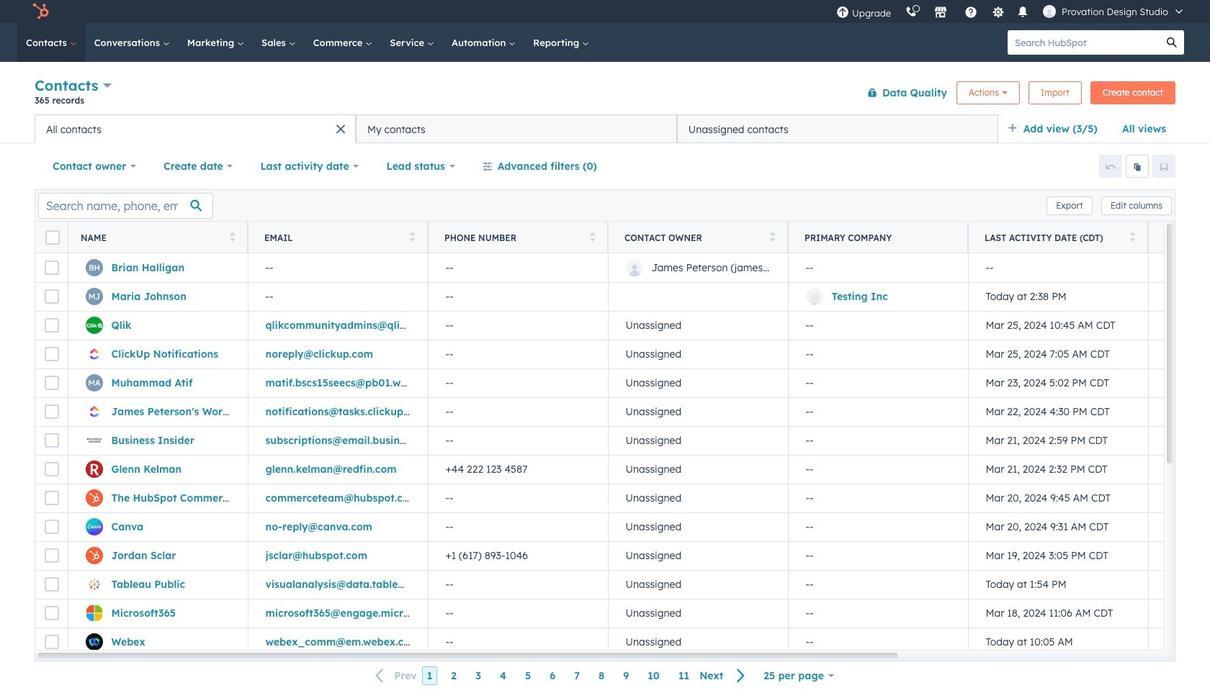Task type: locate. For each thing, give the bounding box(es) containing it.
press to sort. image
[[410, 232, 415, 242], [770, 232, 775, 242]]

5 press to sort. element from the left
[[1130, 232, 1136, 244]]

press to sort. image for fourth press to sort. element from the left
[[770, 232, 775, 242]]

1 press to sort. image from the left
[[410, 232, 415, 242]]

3 press to sort. image from the left
[[1130, 232, 1136, 242]]

banner
[[35, 74, 1176, 115]]

menu
[[830, 0, 1193, 23]]

marketplaces image
[[935, 6, 948, 19]]

1 press to sort. element from the left
[[230, 232, 235, 244]]

1 horizontal spatial press to sort. image
[[590, 232, 595, 242]]

0 horizontal spatial press to sort. image
[[230, 232, 235, 242]]

1 horizontal spatial press to sort. image
[[770, 232, 775, 242]]

press to sort. image
[[230, 232, 235, 242], [590, 232, 595, 242], [1130, 232, 1136, 242]]

2 horizontal spatial press to sort. image
[[1130, 232, 1136, 242]]

4 press to sort. element from the left
[[770, 232, 775, 244]]

press to sort. element
[[230, 232, 235, 244], [410, 232, 415, 244], [590, 232, 595, 244], [770, 232, 775, 244], [1130, 232, 1136, 244]]

2 press to sort. element from the left
[[410, 232, 415, 244]]

2 press to sort. image from the left
[[770, 232, 775, 242]]

pagination navigation
[[367, 667, 755, 686]]

0 horizontal spatial press to sort. image
[[410, 232, 415, 242]]

column header
[[788, 222, 969, 254]]



Task type: describe. For each thing, give the bounding box(es) containing it.
1 press to sort. image from the left
[[230, 232, 235, 242]]

Search HubSpot search field
[[1008, 30, 1160, 55]]

3 press to sort. element from the left
[[590, 232, 595, 244]]

Search name, phone, email addresses, or company search field
[[38, 193, 213, 219]]

2 press to sort. image from the left
[[590, 232, 595, 242]]

press to sort. image for 2nd press to sort. element
[[410, 232, 415, 242]]

james peterson image
[[1044, 5, 1057, 18]]



Task type: vqa. For each thing, say whether or not it's contained in the screenshot.
"James Peterson" 'image'
yes



